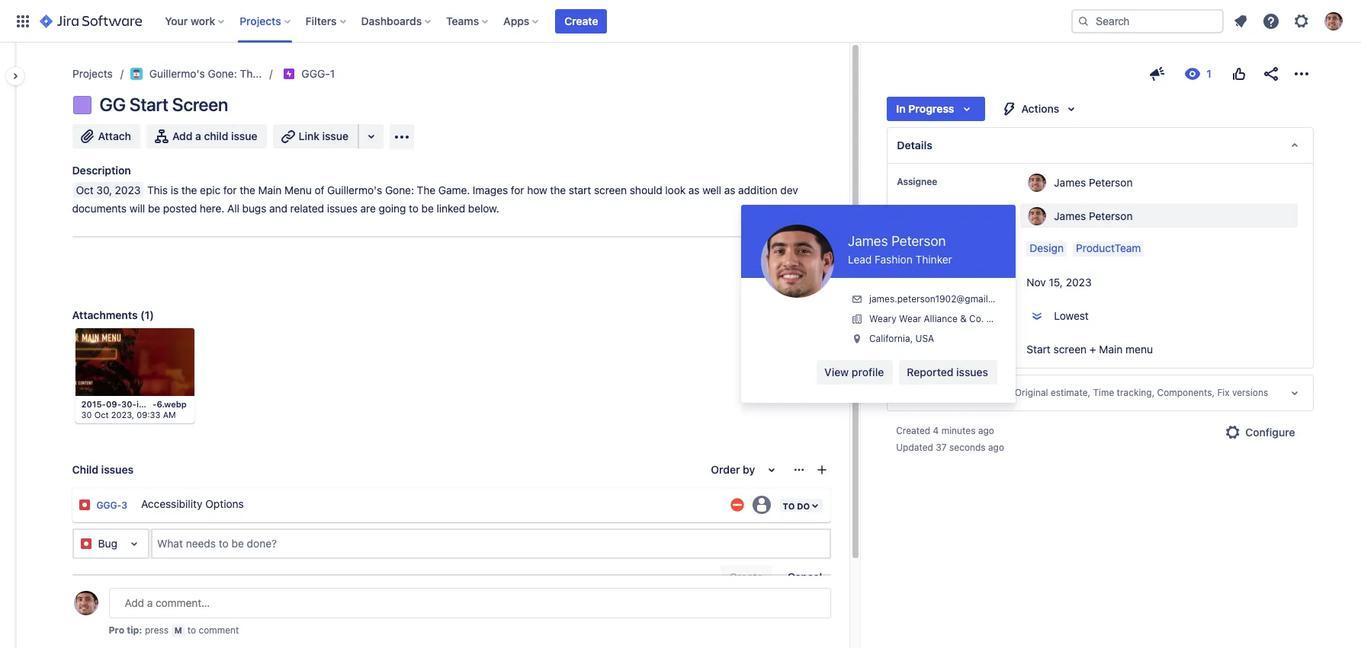 Task type: locate. For each thing, give the bounding box(es) containing it.
this is the epic for the main menu of guillermo's gone: the game. images for how the start screen should look as well as addition dev documents will be posted here. all bugs and related issues are going to be linked below.
[[72, 184, 801, 215]]

ggg- for 3
[[96, 500, 121, 512]]

0 horizontal spatial be
[[148, 202, 160, 215]]

ago up seconds
[[978, 425, 994, 437]]

be down the
[[421, 202, 434, 215]]

1 horizontal spatial to
[[409, 202, 419, 215]]

1 horizontal spatial guillermo's
[[327, 184, 382, 197]]

profile
[[852, 366, 884, 379]]

look
[[665, 184, 686, 197]]

assignee pin to top. only you can see pinned fields. image
[[940, 176, 952, 188]]

gg
[[100, 94, 126, 115]]

0 vertical spatial peterson
[[1089, 176, 1133, 189]]

0 vertical spatial start
[[129, 94, 168, 115]]

open image
[[125, 535, 143, 554]]

cancel
[[787, 571, 822, 584]]

15,
[[1049, 276, 1063, 289]]

the right how
[[550, 184, 566, 197]]

1 vertical spatial ggg-
[[96, 500, 121, 512]]

3 the from the left
[[550, 184, 566, 197]]

dashboards button
[[357, 9, 437, 33]]

main
[[258, 184, 282, 197], [1099, 343, 1123, 356]]

issue right child on the left of the page
[[231, 130, 257, 143]]

1 horizontal spatial issue
[[322, 130, 348, 143]]

email image
[[851, 294, 863, 306]]

screen right 'start'
[[594, 184, 627, 197]]

to right going
[[409, 202, 419, 215]]

companyname image
[[851, 313, 863, 326]]

2 for from the left
[[511, 184, 524, 197]]

0 horizontal spatial 2023
[[115, 184, 141, 197]]

accessibility options
[[141, 498, 244, 511]]

in
[[896, 102, 906, 115]]

for up all
[[223, 184, 237, 197]]

banner containing your work
[[0, 0, 1361, 43]]

0 vertical spatial james peterson
[[1054, 176, 1133, 189]]

ggg- left copy link to issue "image"
[[301, 67, 330, 80]]

0 vertical spatial james
[[1054, 176, 1086, 189]]

0 vertical spatial guillermo's
[[149, 67, 205, 80]]

ggg-
[[301, 67, 330, 80], [96, 500, 121, 512]]

2 vertical spatial james
[[848, 233, 888, 249]]

for left how
[[511, 184, 524, 197]]

james
[[1054, 176, 1086, 189], [1054, 209, 1086, 222], [848, 233, 888, 249]]

1 horizontal spatial be
[[421, 202, 434, 215]]

james.peterson1902@gmail.com
[[869, 294, 1009, 305]]

1 horizontal spatial projects
[[240, 14, 281, 27]]

unassigned image
[[752, 496, 771, 515]]

attach
[[98, 130, 131, 143]]

2023 for nov 15, 2023
[[1066, 276, 1092, 289]]

vote options: no one has voted for this issue yet. image
[[1230, 65, 1248, 83]]

gone: up going
[[385, 184, 414, 197]]

will
[[129, 202, 145, 215]]

1 vertical spatial to
[[187, 625, 196, 637]]

priority: medium-high image
[[729, 498, 745, 513]]

your
[[165, 14, 188, 27]]

issue
[[231, 130, 257, 143], [322, 130, 348, 143]]

issues up story
[[956, 366, 988, 379]]

comment
[[199, 625, 239, 637]]

guillermo's inside this is the epic for the main menu of guillermo's gone: the game. images for how the start screen should look as well as addition dev documents will be posted here. all bugs and related issues are going to be linked below.
[[327, 184, 382, 197]]

2 the from the left
[[240, 184, 255, 197]]

james down details element
[[1054, 176, 1086, 189]]

location image
[[851, 333, 863, 345]]

epic
[[897, 344, 916, 355]]

guillermo's up gg start screen
[[149, 67, 205, 80]]

epic
[[200, 184, 220, 197]]

1 horizontal spatial 2023
[[1066, 276, 1092, 289]]

1 vertical spatial screen
[[1053, 343, 1087, 356]]

add app image
[[393, 128, 411, 146]]

copy link to issue image
[[331, 67, 344, 79]]

guillermo's up the are
[[327, 184, 382, 197]]

0 horizontal spatial as
[[688, 184, 700, 197]]

0 vertical spatial 2023
[[115, 184, 141, 197]]

order by
[[711, 464, 755, 476]]

main right +
[[1099, 343, 1123, 356]]

screen left +
[[1053, 343, 1087, 356]]

gone: inside this is the epic for the main menu of guillermo's gone: the game. images for how the start screen should look as well as addition dev documents will be posted here. all bugs and related issues are going to be linked below.
[[385, 184, 414, 197]]

1 vertical spatial ago
[[988, 442, 1004, 454]]

your profile and settings image
[[1324, 12, 1343, 30]]

main inside this is the epic for the main menu of guillermo's gone: the game. images for how the start screen should look as well as addition dev documents will be posted here. all bugs and related issues are going to be linked below.
[[258, 184, 282, 197]]

the up the bugs
[[240, 184, 255, 197]]

1 vertical spatial gone:
[[385, 184, 414, 197]]

1 vertical spatial 2023
[[1066, 276, 1092, 289]]

banner
[[0, 0, 1361, 43]]

filters button
[[301, 9, 352, 33]]

start
[[129, 94, 168, 115], [1027, 343, 1051, 356]]

start down guillermo's gone: the game icon
[[129, 94, 168, 115]]

below.
[[468, 202, 499, 215]]

original
[[1015, 388, 1048, 399]]

0 vertical spatial issues
[[327, 202, 358, 215]]

view
[[824, 366, 849, 379]]

addition
[[738, 184, 777, 197]]

2 horizontal spatial issues
[[956, 366, 988, 379]]

screen
[[172, 94, 228, 115]]

fix
[[1217, 388, 1230, 399]]

1 horizontal spatial gone:
[[385, 184, 414, 197]]

share image
[[1262, 65, 1280, 83]]

1 horizontal spatial main
[[1099, 343, 1123, 356]]

menu
[[284, 184, 312, 197]]

0 horizontal spatial issue
[[231, 130, 257, 143]]

1 horizontal spatial start
[[1027, 343, 1051, 356]]

points,
[[983, 388, 1012, 399]]

1 vertical spatial issues
[[956, 366, 988, 379]]

1 horizontal spatial for
[[511, 184, 524, 197]]

more fields story points, original estimate, time tracking, components, fix versions
[[897, 387, 1268, 400]]

primary element
[[9, 0, 1071, 42]]

1
[[330, 67, 334, 80]]

1 horizontal spatial the
[[240, 184, 255, 197]]

projects for projects "link" at the top left
[[72, 67, 112, 80]]

the right is
[[181, 184, 197, 197]]

peterson up thinker
[[891, 233, 946, 249]]

gg start screen
[[100, 94, 228, 115]]

how
[[527, 184, 547, 197]]

the
[[181, 184, 197, 197], [240, 184, 255, 197], [550, 184, 566, 197]]

design
[[1030, 242, 1064, 255]]

more fields element
[[887, 375, 1313, 412]]

1 vertical spatial projects
[[72, 67, 112, 80]]

0 horizontal spatial issues
[[101, 464, 133, 476]]

issues left the are
[[327, 202, 358, 215]]

sidebar navigation image
[[0, 61, 34, 91]]

0 vertical spatial screen
[[594, 184, 627, 197]]

james peterson down details element
[[1054, 176, 1133, 189]]

0 horizontal spatial main
[[258, 184, 282, 197]]

0 horizontal spatial gone:
[[207, 67, 237, 80]]

reporter
[[897, 210, 936, 221]]

notifications image
[[1231, 12, 1250, 30]]

in progress
[[896, 102, 954, 115]]

0 horizontal spatial the
[[181, 184, 197, 197]]

0 horizontal spatial ggg-
[[96, 500, 121, 512]]

2 vertical spatial issues
[[101, 464, 133, 476]]

game.
[[438, 184, 470, 197]]

design link
[[1027, 242, 1067, 257]]

child
[[72, 464, 98, 476]]

2 horizontal spatial the
[[550, 184, 566, 197]]

james peterson
[[1054, 176, 1133, 189], [1054, 209, 1133, 222]]

child issues
[[72, 464, 133, 476]]

ggg-3
[[96, 500, 127, 512]]

issues right child
[[101, 464, 133, 476]]

2 james peterson from the top
[[1054, 209, 1133, 222]]

oct 30, 2023
[[76, 184, 141, 197]]

tip:
[[127, 625, 142, 637]]

m
[[174, 626, 182, 636]]

dev
[[780, 184, 798, 197]]

0 vertical spatial ggg-
[[301, 67, 330, 80]]

0 vertical spatial projects
[[240, 14, 281, 27]]

as left the well
[[688, 184, 700, 197]]

3
[[121, 500, 127, 512]]

1 horizontal spatial ggg-
[[301, 67, 330, 80]]

1 horizontal spatial issues
[[327, 202, 358, 215]]

to right m
[[187, 625, 196, 637]]

by
[[743, 464, 755, 476]]

2023
[[115, 184, 141, 197], [1066, 276, 1092, 289]]

james up lead
[[848, 233, 888, 249]]

gone:
[[207, 67, 237, 80], [385, 184, 414, 197]]

progress
[[908, 102, 954, 115]]

0 horizontal spatial projects
[[72, 67, 112, 80]]

james up design
[[1054, 209, 1086, 222]]

guillermo's gone: the game image
[[131, 68, 143, 80]]

configure link
[[1215, 421, 1304, 445]]

jira software image
[[40, 12, 142, 30], [40, 12, 142, 30]]

attachments (1)
[[72, 309, 154, 322]]

link issue
[[299, 130, 348, 143]]

issues inside button
[[956, 366, 988, 379]]

projects up th... on the top left of page
[[240, 14, 281, 27]]

1 horizontal spatial as
[[724, 184, 735, 197]]

2023 right 15,
[[1066, 276, 1092, 289]]

ggg-3 link
[[96, 500, 127, 512]]

ggg- right issue type: bug icon
[[96, 500, 121, 512]]

james peterson up the 'productteam'
[[1054, 209, 1133, 222]]

2023 up will
[[115, 184, 141, 197]]

james peterson lead fashion thinker
[[848, 233, 952, 266]]

productteam link
[[1073, 242, 1144, 257]]

story
[[957, 388, 980, 399]]

as right the well
[[724, 184, 735, 197]]

peterson down details element
[[1089, 176, 1133, 189]]

issue right link
[[322, 130, 348, 143]]

0 horizontal spatial guillermo's
[[149, 67, 205, 80]]

ggg- inside 'link'
[[301, 67, 330, 80]]

gone: left th... on the top left of page
[[207, 67, 237, 80]]

2 vertical spatial peterson
[[891, 233, 946, 249]]

0 vertical spatial ago
[[978, 425, 994, 437]]

projects inside popup button
[[240, 14, 281, 27]]

help image
[[1262, 12, 1280, 30]]

1 vertical spatial guillermo's
[[327, 184, 382, 197]]

as
[[688, 184, 700, 197], [724, 184, 735, 197]]

&
[[960, 313, 967, 325]]

be
[[148, 202, 160, 215], [421, 202, 434, 215]]

0 vertical spatial main
[[258, 184, 282, 197]]

projects link
[[72, 65, 112, 83]]

main up and
[[258, 184, 282, 197]]

1 vertical spatial james peterson
[[1054, 209, 1133, 222]]

0 horizontal spatial for
[[223, 184, 237, 197]]

guillermo's
[[149, 67, 205, 80], [327, 184, 382, 197]]

issue actions image
[[793, 464, 805, 476]]

2 be from the left
[[421, 202, 434, 215]]

should
[[630, 184, 662, 197]]

issues
[[327, 202, 358, 215], [956, 366, 988, 379], [101, 464, 133, 476]]

ggg- for 1
[[301, 67, 330, 80]]

1 vertical spatial start
[[1027, 343, 1051, 356]]

apps
[[503, 14, 529, 27]]

actions image
[[1292, 65, 1310, 83]]

pro
[[109, 625, 124, 637]]

settings image
[[1292, 12, 1311, 30]]

peterson up the 'productteam'
[[1089, 209, 1133, 222]]

reported issues
[[907, 366, 988, 379]]

be right will
[[148, 202, 160, 215]]

ago right seconds
[[988, 442, 1004, 454]]

0 vertical spatial to
[[409, 202, 419, 215]]

related
[[290, 202, 324, 215]]

0 horizontal spatial screen
[[594, 184, 627, 197]]

bug
[[98, 537, 117, 550]]

screen
[[594, 184, 627, 197], [1053, 343, 1087, 356]]

start up original
[[1027, 343, 1051, 356]]

download image
[[143, 335, 161, 354]]

teams
[[446, 14, 479, 27]]

components,
[[1157, 388, 1215, 399]]

inc
[[1006, 313, 1021, 325]]

projects up edit color, purple selected image
[[72, 67, 112, 80]]



Task type: describe. For each thing, give the bounding box(es) containing it.
priority
[[897, 310, 929, 322]]

edit color, purple selected image
[[73, 96, 91, 114]]

llc
[[986, 313, 1003, 325]]

james inside james peterson lead fashion thinker
[[848, 233, 888, 249]]

to inside this is the epic for the main menu of guillermo's gone: the game. images for how the start screen should look as well as addition dev documents will be posted here. all bugs and related issues are going to be linked below.
[[409, 202, 419, 215]]

(1)
[[140, 309, 154, 322]]

your work button
[[160, 9, 230, 33]]

issues for child issues
[[101, 464, 133, 476]]

cancel button
[[778, 566, 831, 590]]

screen inside this is the epic for the main menu of guillermo's gone: the game. images for how the start screen should look as well as addition dev documents will be posted here. all bugs and related issues are going to be linked below.
[[594, 184, 627, 197]]

wear
[[899, 313, 921, 325]]

add
[[172, 130, 192, 143]]

1 as from the left
[[688, 184, 700, 197]]

view profile
[[824, 366, 884, 379]]

of
[[315, 184, 324, 197]]

ggg-1 link
[[301, 65, 334, 83]]

1 issue from the left
[[231, 130, 257, 143]]

guillermo's gone: th... link
[[131, 65, 261, 83]]

in progress button
[[887, 97, 985, 121]]

30,
[[96, 184, 112, 197]]

profile image of james peterson image
[[74, 592, 98, 616]]

create child image
[[816, 464, 828, 476]]

lowest
[[1054, 310, 1089, 323]]

co.
[[969, 313, 984, 325]]

4
[[933, 425, 939, 437]]

projects button
[[235, 9, 296, 33]]

projects for the projects popup button
[[240, 14, 281, 27]]

create
[[565, 14, 598, 27]]

2 as from the left
[[724, 184, 735, 197]]

1 for from the left
[[223, 184, 237, 197]]

images
[[473, 184, 508, 197]]

give feedback image
[[1148, 65, 1166, 83]]

nov
[[1027, 276, 1046, 289]]

accessibility
[[141, 498, 202, 511]]

all
[[227, 202, 239, 215]]

epic name
[[897, 344, 944, 355]]

issues inside this is the epic for the main menu of guillermo's gone: the game. images for how the start screen should look as well as addition dev documents will be posted here. all bugs and related issues are going to be linked below.
[[327, 202, 358, 215]]

1 james peterson from the top
[[1054, 176, 1133, 189]]

child
[[204, 130, 228, 143]]

appswitcher icon image
[[14, 12, 32, 30]]

and
[[269, 202, 287, 215]]

1 be from the left
[[148, 202, 160, 215]]

due
[[897, 277, 914, 288]]

are
[[360, 202, 376, 215]]

bug image
[[80, 538, 92, 550]]

37
[[936, 442, 947, 454]]

Child issues field
[[152, 531, 830, 558]]

configure
[[1245, 426, 1295, 439]]

california,
[[869, 333, 913, 345]]

versions
[[1232, 388, 1268, 399]]

link issue button
[[273, 124, 359, 149]]

attachments
[[72, 309, 138, 322]]

0 horizontal spatial to
[[187, 625, 196, 637]]

nov 15, 2023
[[1027, 276, 1092, 289]]

1 the from the left
[[181, 184, 197, 197]]

well
[[702, 184, 721, 197]]

weary
[[869, 313, 896, 325]]

delete image
[[169, 335, 187, 354]]

ggg-1
[[301, 67, 334, 80]]

teams button
[[442, 9, 494, 33]]

issue type: bug image
[[78, 499, 90, 512]]

0 horizontal spatial start
[[129, 94, 168, 115]]

2023 for oct 30, 2023
[[115, 184, 141, 197]]

+
[[1090, 343, 1096, 356]]

this
[[147, 184, 168, 197]]

link web pages and more image
[[362, 127, 381, 146]]

assignee
[[897, 176, 937, 188]]

weary wear alliance & co. llc inc
[[869, 313, 1021, 325]]

minutes
[[941, 425, 976, 437]]

1 horizontal spatial screen
[[1053, 343, 1087, 356]]

tracking,
[[1117, 388, 1155, 399]]

guillermo's gone: th...
[[149, 67, 261, 80]]

activity
[[72, 623, 111, 636]]

add a child issue button
[[146, 124, 267, 149]]

linked
[[437, 202, 465, 215]]

fields
[[926, 387, 954, 400]]

epic image
[[283, 68, 295, 80]]

details
[[897, 139, 932, 152]]

0 vertical spatial gone:
[[207, 67, 237, 80]]

estimate,
[[1051, 388, 1090, 399]]

1 vertical spatial peterson
[[1089, 209, 1133, 222]]

1 vertical spatial main
[[1099, 343, 1123, 356]]

actions
[[1021, 102, 1059, 115]]

time
[[1093, 388, 1114, 399]]

attach button
[[72, 124, 140, 149]]

documents
[[72, 202, 127, 215]]

order by button
[[702, 458, 790, 483]]

Add a comment… field
[[109, 589, 831, 619]]

press
[[145, 625, 168, 637]]

updated
[[896, 442, 933, 454]]

your work
[[165, 14, 215, 27]]

issues for reported issues
[[956, 366, 988, 379]]

peterson inside james peterson lead fashion thinker
[[891, 233, 946, 249]]

2 issue from the left
[[322, 130, 348, 143]]

apps button
[[499, 9, 545, 33]]

usa
[[915, 333, 934, 345]]

actions button
[[991, 97, 1090, 121]]

1 vertical spatial james
[[1054, 209, 1086, 222]]

here.
[[200, 202, 224, 215]]

california, usa
[[869, 333, 934, 345]]

search image
[[1077, 15, 1090, 27]]

date
[[917, 277, 936, 288]]

view profile link
[[817, 361, 893, 385]]

Search field
[[1071, 9, 1224, 33]]

details element
[[887, 127, 1313, 164]]

start screen + main menu
[[1027, 343, 1153, 356]]

created 4 minutes ago updated 37 seconds ago
[[896, 425, 1004, 454]]



Task type: vqa. For each thing, say whether or not it's contained in the screenshot.
Workflows to the top
no



